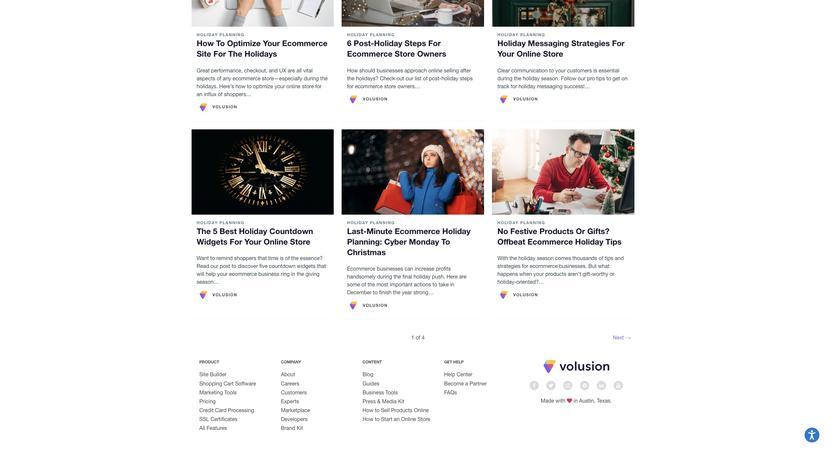 Task type: describe. For each thing, give the bounding box(es) containing it.
how to optimize your ecommerce site for the holidays image
[[191, 0, 334, 27]]

kit for media
[[398, 399, 405, 405]]

year
[[402, 290, 412, 296]]

after
[[460, 68, 471, 73]]

follow volusion on instagram image
[[566, 384, 570, 389]]

store inside blog guides business tools press & media kit how to sell products online how to start an online store
[[418, 417, 430, 423]]

to left get
[[607, 75, 611, 81]]

credit
[[199, 408, 214, 414]]

products
[[545, 272, 566, 278]]

processing
[[228, 408, 254, 414]]

ecommerce inside great performance, checkout, and ux are all vital aspects of any ecommerce store—especially during the holidays. here's how to optimize your online store for an influx of shoppers…
[[233, 75, 261, 81]]

ux
[[279, 68, 286, 73]]

planning for minute
[[370, 221, 395, 226]]

happens
[[498, 272, 518, 278]]

follow volusion on facebook image
[[533, 384, 536, 389]]

to inside holiday planning how to optimize your ecommerce site for the holidays
[[216, 39, 225, 48]]

holidays
[[245, 49, 277, 58]]

software
[[235, 381, 256, 387]]

to right post
[[232, 264, 236, 270]]

brand
[[281, 426, 295, 432]]

media
[[382, 399, 397, 405]]

optimize
[[253, 83, 273, 89]]

partner
[[470, 381, 487, 387]]

of inside pagination navigation
[[416, 335, 420, 341]]

last-
[[347, 227, 367, 236]]

an inside great performance, checkout, and ux are all vital aspects of any ecommerce store—especially during the holidays. here's how to optimize your online store for an influx of shoppers…
[[197, 91, 203, 97]]

to left start
[[375, 417, 380, 423]]

follow volusion on pinterest image
[[583, 384, 587, 389]]

the inside with the holiday season comes thousands of tips and strategies for ecommerce businesses. but what happens when your products aren't gift-worthy or holiday-oriented?…
[[510, 256, 517, 262]]

our for for
[[406, 75, 413, 81]]

online up 'how to start an online store' link
[[414, 408, 429, 414]]

site builder link
[[199, 372, 227, 378]]

ecommerce businesses can increase profits handsomely during the final holiday push. here are some of the most important actions to take in december to finish the year strong…
[[347, 266, 467, 296]]

cyber
[[384, 237, 407, 247]]

are inside great performance, checkout, and ux are all vital aspects of any ecommerce store—especially during the holidays. here's how to optimize your online store for an influx of shoppers…
[[288, 68, 295, 73]]

tools inside blog guides business tools press & media kit how to sell products online how to start an online store
[[386, 390, 398, 396]]

of inside how should businesses approach online selling after the holidays? check out our list of post-holiday steps for ecommerce store owners…
[[423, 75, 428, 81]]

holiday-
[[498, 279, 517, 285]]

want
[[197, 256, 209, 262]]

get help
[[444, 360, 464, 365]]

widgets
[[197, 237, 228, 247]]

for inside great performance, checkout, and ux are all vital aspects of any ecommerce store—especially during the holidays. here's how to optimize your online store for an influx of shoppers…
[[315, 83, 322, 89]]

minute
[[367, 227, 393, 236]]

for inside clear communication to your customers is essential during the holiday season. follow our pro tips to get on track for holiday messaging success!…
[[511, 83, 517, 89]]

store inside how should businesses approach online selling after the holidays? check out our list of post-holiday steps for ecommerce store owners…
[[384, 83, 396, 89]]

blog
[[363, 372, 374, 378]]

online inside holiday planning the 5 best holiday countdown widgets for your online store
[[264, 237, 288, 247]]

communication
[[511, 68, 548, 73]]

ecommerce inside holiday planning how to optimize your ecommerce site for the holidays
[[282, 39, 328, 48]]

here
[[447, 274, 458, 280]]

volusion for online
[[513, 97, 538, 102]]

increase
[[415, 266, 435, 272]]

tips
[[606, 237, 622, 247]]

your inside "want to remind shoppers that time is of the essence? read our post to discover five countdown widgets that will help your ecommerce business ring in the giving season…"
[[217, 272, 228, 278]]

the inside how should businesses approach online selling after the holidays? check out our list of post-holiday steps for ecommerce store owners…
[[347, 75, 355, 81]]

during inside the ecommerce businesses can increase profits handsomely during the final holiday push. here are some of the most important actions to take in december to finish the year strong…
[[377, 274, 392, 280]]

your inside holiday planning how to optimize your ecommerce site for the holidays
[[263, 39, 280, 48]]

sell
[[381, 408, 390, 414]]

our for countdown
[[211, 264, 218, 270]]

kit for brand
[[297, 426, 303, 432]]

about
[[281, 372, 295, 378]]

volusion link for ecommerce
[[347, 93, 388, 106]]

experts
[[281, 399, 299, 405]]

for inside holiday planning how to optimize your ecommerce site for the holidays
[[213, 49, 226, 58]]

read
[[197, 264, 209, 270]]

your inside 'holiday planning holiday messaging strategies for your online store'
[[498, 49, 515, 58]]

or inside holiday planning no festive products or gifts? offbeat ecommerce holiday tips
[[576, 227, 585, 236]]

holidays.
[[197, 83, 218, 89]]

how to start an online store link
[[363, 417, 430, 423]]

holiday inside the ecommerce businesses can increase profits handsomely during the final holiday push. here are some of the most important actions to take in december to finish the year strong…
[[414, 274, 431, 280]]

product
[[199, 360, 219, 365]]

the 5 best holiday countdown widgets for your online store image
[[191, 130, 334, 215]]

0 horizontal spatial that
[[258, 256, 267, 262]]

open accessibe: accessibility options, statement and help image
[[809, 431, 816, 441]]

developers
[[281, 417, 308, 423]]

careers
[[281, 381, 299, 387]]

post-
[[354, 39, 374, 48]]

become a partner link
[[444, 381, 487, 387]]

final
[[403, 274, 412, 280]]

next → link
[[609, 332, 635, 344]]

giving
[[306, 272, 320, 278]]

how inside holiday planning how to optimize your ecommerce site for the holidays
[[197, 39, 214, 48]]

get
[[613, 75, 620, 81]]

of inside "want to remind shoppers that time is of the essence? read our post to discover five countdown widgets that will help your ecommerce business ring in the giving season…"
[[285, 256, 290, 262]]

experts link
[[281, 399, 299, 405]]

most
[[377, 282, 388, 288]]

planning for messaging
[[520, 32, 545, 37]]

the inside clear communication to your customers is essential during the holiday season. follow our pro tips to get on track for holiday messaging success!…
[[514, 75, 521, 81]]

tips inside clear communication to your customers is essential during the holiday season. follow our pro tips to get on track for holiday messaging success!…
[[596, 75, 605, 81]]

planning for post-
[[370, 32, 395, 37]]

but
[[589, 264, 597, 270]]

strong…
[[414, 290, 434, 296]]

worthy
[[592, 272, 608, 278]]

blog guides business tools press & media kit how to sell products online how to start an online store
[[363, 372, 430, 423]]

businesses.
[[559, 264, 587, 270]]

season…
[[197, 279, 219, 285]]

pricing link
[[199, 399, 216, 405]]

online inside great performance, checkout, and ux are all vital aspects of any ecommerce store—especially during the holidays. here's how to optimize your online store for an influx of shoppers…
[[286, 83, 301, 89]]

is inside "want to remind shoppers that time is of the essence? read our post to discover five countdown widgets that will help your ecommerce business ring in the giving season…"
[[280, 256, 284, 262]]

volusion for offbeat
[[513, 293, 538, 298]]

checkout,
[[244, 68, 267, 73]]

help
[[206, 272, 216, 278]]

holiday inside with the holiday season comes thousands of tips and strategies for ecommerce businesses. but what happens when your products aren't gift-worthy or holiday-oriented?…
[[519, 256, 535, 262]]

shoppers…
[[224, 91, 251, 97]]

influx
[[204, 91, 216, 97]]

store inside holiday planning 6 post-holiday steps for ecommerce store owners
[[395, 49, 415, 58]]

volusion link for online
[[498, 93, 538, 106]]

holiday planning 6 post-holiday steps for ecommerce store owners
[[347, 32, 446, 58]]

all
[[297, 68, 302, 73]]

texas.
[[597, 398, 612, 404]]

business tools link
[[363, 390, 398, 396]]

follow volusion on twitter image
[[549, 384, 554, 389]]

last-minute ecommerce holiday planning: cyber monday to christmas image
[[342, 130, 484, 215]]

pricing
[[199, 399, 216, 405]]

volusion link for cyber
[[347, 300, 388, 313]]

post
[[220, 264, 230, 270]]

faqs
[[444, 390, 457, 396]]

next →
[[613, 335, 631, 341]]

christmas
[[347, 248, 386, 257]]

volusion for widgets
[[213, 293, 237, 298]]

of inside the ecommerce businesses can increase profits handsomely during the final holiday push. here are some of the most important actions to take in december to finish the year strong…
[[362, 282, 366, 288]]

about link
[[281, 372, 295, 378]]

comes
[[555, 256, 571, 262]]

actions
[[414, 282, 431, 288]]

tips inside with the holiday season comes thousands of tips and strategies for ecommerce businesses. but what happens when your products aren't gift-worthy or holiday-oriented?…
[[605, 256, 614, 262]]

how to sell products online link
[[363, 408, 429, 414]]

our inside clear communication to your customers is essential during the holiday season. follow our pro tips to get on track for holiday messaging success!…
[[578, 75, 586, 81]]

for inside holiday planning the 5 best holiday countdown widgets for your online store
[[230, 237, 242, 247]]

store inside great performance, checkout, and ux are all vital aspects of any ecommerce store—especially during the holidays. here's how to optimize your online store for an influx of shoppers…
[[302, 83, 314, 89]]

volusion for site
[[213, 105, 237, 110]]

store—especially
[[262, 75, 302, 81]]

all
[[199, 426, 205, 432]]

success!…
[[564, 83, 590, 89]]

great performance, checkout, and ux are all vital aspects of any ecommerce store—especially during the holidays. here's how to optimize your online store for an influx of shoppers…
[[197, 68, 328, 97]]

ecommerce inside holiday planning 6 post-holiday steps for ecommerce store owners
[[347, 49, 393, 58]]

customers link
[[281, 390, 307, 396]]

vital
[[303, 68, 313, 73]]



Task type: locate. For each thing, give the bounding box(es) containing it.
store down how to sell products online link
[[418, 417, 430, 423]]

1 horizontal spatial are
[[459, 274, 467, 280]]

of right list
[[423, 75, 428, 81]]

0 vertical spatial is
[[594, 68, 597, 73]]

2 tools from the left
[[386, 390, 398, 396]]

volusion link down holiday-
[[498, 289, 538, 302]]

6 post-holiday steps for ecommerce store owners image
[[342, 0, 484, 27]]

holiday planning how to optimize your ecommerce site for the holidays
[[197, 32, 328, 58]]

offbeat
[[498, 237, 525, 247]]

1 vertical spatial help
[[444, 372, 455, 378]]

0 vertical spatial in
[[291, 272, 295, 278]]

2 store from the left
[[384, 83, 396, 89]]

and left ux
[[269, 68, 278, 73]]

0 vertical spatial and
[[269, 68, 278, 73]]

ecommerce software by volusion image
[[542, 360, 610, 374]]

1 vertical spatial products
[[391, 408, 413, 414]]

holiday
[[442, 75, 459, 81], [523, 75, 540, 81], [519, 83, 536, 89], [519, 256, 535, 262], [414, 274, 431, 280]]

marketing tools link
[[199, 390, 237, 396]]

store
[[395, 49, 415, 58], [543, 49, 563, 58], [290, 237, 310, 247], [418, 417, 430, 423]]

gift-
[[583, 272, 592, 278]]

1 horizontal spatial your
[[263, 39, 280, 48]]

1 vertical spatial tips
[[605, 256, 614, 262]]

follow volusion on youtube image
[[616, 384, 621, 389]]

0 vertical spatial help
[[453, 360, 464, 365]]

to left the sell
[[375, 408, 380, 414]]

ssl certificates link
[[199, 417, 237, 423]]

planning up minute
[[370, 221, 395, 226]]

1 tools from the left
[[224, 390, 237, 396]]

2 horizontal spatial your
[[498, 49, 515, 58]]

0 vertical spatial online
[[428, 68, 443, 73]]

your up 'oriented?…'
[[534, 272, 544, 278]]

volusion link down track
[[498, 93, 538, 106]]

and down tips
[[615, 256, 624, 262]]

the inside great performance, checkout, and ux are all vital aspects of any ecommerce store—especially during the holidays. here's how to optimize your online store for an influx of shoppers…
[[320, 75, 328, 81]]

planning for 5
[[220, 221, 244, 226]]

for inside with the holiday season comes thousands of tips and strategies for ecommerce businesses. but what happens when your products aren't gift-worthy or holiday-oriented?…
[[522, 264, 528, 270]]

the inside holiday planning how to optimize your ecommerce site for the holidays
[[228, 49, 242, 58]]

discover
[[238, 264, 258, 270]]

store down steps
[[395, 49, 415, 58]]

your up holidays
[[263, 39, 280, 48]]

planning up messaging
[[520, 32, 545, 37]]

that up five
[[258, 256, 267, 262]]

volusion link down holidays?
[[347, 93, 388, 106]]

help inside help center become a partner faqs
[[444, 372, 455, 378]]

planning up festive
[[520, 221, 545, 226]]

1 vertical spatial is
[[280, 256, 284, 262]]

planning for to
[[220, 32, 244, 37]]

site up the great
[[197, 49, 211, 58]]

planning up best
[[220, 221, 244, 226]]

content
[[363, 360, 382, 365]]

strategies
[[571, 39, 610, 48]]

to right how
[[247, 83, 252, 89]]

0 vertical spatial are
[[288, 68, 295, 73]]

products inside holiday planning no festive products or gifts? offbeat ecommerce holiday tips
[[540, 227, 574, 236]]

tips right pro
[[596, 75, 605, 81]]

0 horizontal spatial online
[[286, 83, 301, 89]]

planning:
[[347, 237, 382, 247]]

volusion link
[[347, 93, 388, 106], [498, 93, 538, 106], [197, 101, 237, 114], [197, 289, 237, 302], [498, 289, 538, 302], [347, 300, 388, 313]]

company
[[281, 360, 301, 365]]

1 vertical spatial in
[[450, 282, 454, 288]]

volusion link down season…
[[197, 289, 237, 302]]

optimize
[[227, 39, 261, 48]]

tips up the what
[[605, 256, 614, 262]]

essence?
[[300, 256, 323, 262]]

an inside blog guides business tools press & media kit how to sell products online how to start an online store
[[394, 417, 400, 423]]

aren't
[[568, 272, 581, 278]]

0 horizontal spatial kit
[[297, 426, 303, 432]]

builder
[[210, 372, 227, 378]]

businesses
[[377, 68, 403, 73], [377, 266, 403, 272]]

an down how to sell products online link
[[394, 417, 400, 423]]

for inside 'holiday planning holiday messaging strategies for your online store'
[[612, 39, 625, 48]]

planning inside holiday planning last-minute ecommerce holiday planning: cyber monday to christmas
[[370, 221, 395, 226]]

volusion for ecommerce
[[363, 97, 388, 102]]

help right the get
[[453, 360, 464, 365]]

how inside how should businesses approach online selling after the holidays? check out our list of post-holiday steps for ecommerce store owners…
[[347, 68, 358, 73]]

for inside holiday planning 6 post-holiday steps for ecommerce store owners
[[428, 39, 441, 48]]

brand kit link
[[281, 426, 303, 432]]

kit up how to sell products online link
[[398, 399, 405, 405]]

0 horizontal spatial store
[[302, 83, 314, 89]]

are right here
[[459, 274, 467, 280]]

follow volusion on linkedin image
[[599, 384, 604, 389]]

0 horizontal spatial are
[[288, 68, 295, 73]]

or left gifts?
[[576, 227, 585, 236]]

site inside site builder shopping cart software marketing tools pricing credit card processing ssl certificates all features
[[199, 372, 208, 378]]

best
[[220, 227, 237, 236]]

0 horizontal spatial your
[[245, 237, 262, 247]]

selling
[[444, 68, 459, 73]]

ecommerce inside with the holiday season comes thousands of tips and strategies for ecommerce businesses. but what happens when your products aren't gift-worthy or holiday-oriented?…
[[530, 264, 558, 270]]

1 horizontal spatial or
[[610, 272, 615, 278]]

in down here
[[450, 282, 454, 288]]

list
[[415, 75, 422, 81]]

0 vertical spatial your
[[263, 39, 280, 48]]

center
[[457, 372, 473, 378]]

certificates
[[211, 417, 237, 423]]

1 vertical spatial online
[[286, 83, 301, 89]]

season.
[[541, 75, 560, 81]]

ecommerce inside "want to remind shoppers that time is of the essence? read our post to discover five countdown widgets that will help your ecommerce business ring in the giving season…"
[[229, 272, 257, 278]]

0 vertical spatial products
[[540, 227, 574, 236]]

to left optimize
[[216, 39, 225, 48]]

products up 'how to start an online store' link
[[391, 408, 413, 414]]

planning up post-
[[370, 32, 395, 37]]

volusion link down december
[[347, 300, 388, 313]]

customers
[[281, 390, 307, 396]]

1 vertical spatial are
[[459, 274, 467, 280]]

0 horizontal spatial an
[[197, 91, 203, 97]]

0 horizontal spatial and
[[269, 68, 278, 73]]

1 horizontal spatial tools
[[386, 390, 398, 396]]

your up follow at the top of page
[[555, 68, 566, 73]]

volusion link for widgets
[[197, 289, 237, 302]]

volusion down messaging
[[513, 97, 538, 102]]

are inside the ecommerce businesses can increase profits handsomely during the final holiday push. here are some of the most important actions to take in december to finish the year strong…
[[459, 274, 467, 280]]

store down check
[[384, 83, 396, 89]]

of up countdown
[[285, 256, 290, 262]]

want to remind shoppers that time is of the essence? read our post to discover five countdown widgets that will help your ecommerce business ring in the giving season…
[[197, 256, 326, 285]]

your inside holiday planning the 5 best holiday countdown widgets for your online store
[[245, 237, 262, 247]]

no
[[498, 227, 508, 236]]

site
[[197, 49, 211, 58], [199, 372, 208, 378]]

online inside how should businesses approach online selling after the holidays? check out our list of post-holiday steps for ecommerce store owners…
[[428, 68, 443, 73]]

finish
[[379, 290, 392, 296]]

a
[[465, 381, 468, 387]]

ecommerce up monday
[[395, 227, 440, 236]]

0 horizontal spatial products
[[391, 408, 413, 414]]

1 vertical spatial and
[[615, 256, 624, 262]]

messaging
[[528, 39, 569, 48]]

in austin, texas.
[[572, 398, 612, 404]]

of right influx
[[218, 91, 223, 97]]

remind
[[216, 256, 233, 262]]

messaging
[[537, 83, 563, 89]]

1 vertical spatial kit
[[297, 426, 303, 432]]

volusion link down influx
[[197, 101, 237, 114]]

of left any
[[217, 75, 221, 81]]

online up communication in the right top of the page
[[517, 49, 541, 58]]

1 horizontal spatial online
[[428, 68, 443, 73]]

or right worthy
[[610, 272, 615, 278]]

during inside great performance, checkout, and ux are all vital aspects of any ecommerce store—especially during the holidays. here's how to optimize your online store for an influx of shoppers…
[[304, 75, 319, 81]]

post-
[[429, 75, 442, 81]]

0 horizontal spatial during
[[304, 75, 319, 81]]

1 vertical spatial or
[[610, 272, 615, 278]]

the
[[197, 227, 211, 236]]

2 vertical spatial in
[[574, 398, 578, 404]]

heart image
[[567, 399, 572, 404]]

of left the 4
[[416, 335, 420, 341]]

2 horizontal spatial during
[[498, 75, 513, 81]]

to inside holiday planning last-minute ecommerce holiday planning: cyber monday to christmas
[[441, 237, 450, 247]]

ring
[[281, 272, 290, 278]]

0 vertical spatial kit
[[398, 399, 405, 405]]

and
[[269, 68, 278, 73], [615, 256, 624, 262]]

made with
[[541, 398, 567, 404]]

ecommerce inside holiday planning no festive products or gifts? offbeat ecommerce holiday tips
[[528, 237, 573, 247]]

holiday inside how should businesses approach online selling after the holidays? check out our list of post-holiday steps for ecommerce store owners…
[[442, 75, 459, 81]]

when
[[519, 272, 532, 278]]

credit card processing link
[[199, 408, 254, 414]]

2 horizontal spatial in
[[574, 398, 578, 404]]

in inside "want to remind shoppers that time is of the essence? read our post to discover five countdown widgets that will help your ecommerce business ring in the giving season…"
[[291, 272, 295, 278]]

to right want at left
[[210, 256, 215, 262]]

1 horizontal spatial in
[[450, 282, 454, 288]]

volusion down season…
[[213, 293, 237, 298]]

our down the 'customers'
[[578, 75, 586, 81]]

store down "vital"
[[302, 83, 314, 89]]

customers
[[567, 68, 592, 73]]

1 horizontal spatial is
[[594, 68, 597, 73]]

during down clear
[[498, 75, 513, 81]]

your down post
[[217, 272, 228, 278]]

ecommerce down holidays?
[[355, 83, 383, 89]]

widgets
[[297, 264, 316, 270]]

ecommerce inside the ecommerce businesses can increase profits handsomely during the final holiday push. here are some of the most important actions to take in december to finish the year strong…
[[347, 266, 375, 272]]

essential
[[599, 68, 620, 73]]

1 store from the left
[[302, 83, 314, 89]]

kit inside about careers customers experts marketplace developers brand kit
[[297, 426, 303, 432]]

and inside great performance, checkout, and ux are all vital aspects of any ecommerce store—especially during the holidays. here's how to optimize your online store for an influx of shoppers…
[[269, 68, 278, 73]]

holiday inside holiday planning how to optimize your ecommerce site for the holidays
[[197, 32, 218, 37]]

of inside with the holiday season comes thousands of tips and strategies for ecommerce businesses. but what happens when your products aren't gift-worthy or holiday-oriented?…
[[599, 256, 603, 262]]

1 vertical spatial your
[[498, 49, 515, 58]]

austin,
[[579, 398, 596, 404]]

ecommerce down the discover
[[229, 272, 257, 278]]

kit down developers
[[297, 426, 303, 432]]

for
[[428, 39, 441, 48], [612, 39, 625, 48], [213, 49, 226, 58], [315, 83, 322, 89], [347, 83, 354, 89], [511, 83, 517, 89], [230, 237, 242, 247], [522, 264, 528, 270]]

out
[[397, 75, 404, 81]]

is up countdown
[[280, 256, 284, 262]]

site up shopping
[[199, 372, 208, 378]]

ecommerce up "handsomely" on the left bottom of page
[[347, 266, 375, 272]]

online down store—especially
[[286, 83, 301, 89]]

holiday planning the 5 best holiday countdown widgets for your online store
[[197, 221, 313, 247]]

ecommerce inside holiday planning last-minute ecommerce holiday planning: cyber monday to christmas
[[395, 227, 440, 236]]

planning up optimize
[[220, 32, 244, 37]]

tips
[[596, 75, 605, 81], [605, 256, 614, 262]]

your inside clear communication to your customers is essential during the holiday season. follow our pro tips to get on track for holiday messaging success!…
[[555, 68, 566, 73]]

businesses inside the ecommerce businesses can increase profits handsomely during the final holiday push. here are some of the most important actions to take in december to finish the year strong…
[[377, 266, 403, 272]]

planning for festive
[[520, 221, 545, 226]]

to up the season.
[[549, 68, 554, 73]]

1
[[411, 335, 414, 341]]

businesses up check
[[377, 68, 403, 73]]

ecommerce up "vital"
[[282, 39, 328, 48]]

in right heart icon
[[574, 398, 578, 404]]

0 vertical spatial an
[[197, 91, 203, 97]]

0 vertical spatial businesses
[[377, 68, 403, 73]]

holiday messaging strategies for your online store image
[[492, 0, 635, 27]]

2 businesses from the top
[[377, 266, 403, 272]]

any
[[223, 75, 231, 81]]

ecommerce down post-
[[347, 49, 393, 58]]

of down "handsomely" on the left bottom of page
[[362, 282, 366, 288]]

your inside great performance, checkout, and ux are all vital aspects of any ecommerce store—especially during the holidays. here's how to optimize your online store for an influx of shoppers…
[[275, 83, 285, 89]]

steps
[[460, 75, 473, 81]]

online up the post-
[[428, 68, 443, 73]]

store down countdown
[[290, 237, 310, 247]]

ecommerce up how
[[233, 75, 261, 81]]

your inside with the holiday season comes thousands of tips and strategies for ecommerce businesses. but what happens when your products aren't gift-worthy or holiday-oriented?…
[[534, 272, 544, 278]]

guides
[[363, 381, 379, 387]]

store inside holiday planning the 5 best holiday countdown widgets for your online store
[[290, 237, 310, 247]]

volusion link for site
[[197, 101, 237, 114]]

volusion link for offbeat
[[498, 289, 538, 302]]

0 vertical spatial site
[[197, 49, 211, 58]]

our inside "want to remind shoppers that time is of the essence? read our post to discover five countdown widgets that will help your ecommerce business ring in the giving season…"
[[211, 264, 218, 270]]

1 horizontal spatial products
[[540, 227, 574, 236]]

1 vertical spatial businesses
[[377, 266, 403, 272]]

planning inside 'holiday planning holiday messaging strategies for your online store'
[[520, 32, 545, 37]]

1 vertical spatial an
[[394, 417, 400, 423]]

no festive products or gifts? offbeat ecommerce holiday tips image
[[492, 130, 635, 215]]

thousands
[[573, 256, 597, 262]]

can
[[405, 266, 413, 272]]

in inside the ecommerce businesses can increase profits handsomely during the final holiday push. here are some of the most important actions to take in december to finish the year strong…
[[450, 282, 454, 288]]

businesses up the most
[[377, 266, 403, 272]]

0 horizontal spatial tools
[[224, 390, 237, 396]]

tools inside site builder shopping cart software marketing tools pricing credit card processing ssl certificates all features
[[224, 390, 237, 396]]

online inside 'holiday planning holiday messaging strategies for your online store'
[[517, 49, 541, 58]]

1 horizontal spatial an
[[394, 417, 400, 423]]

businesses inside how should businesses approach online selling after the holidays? check out our list of post-holiday steps for ecommerce store owners…
[[377, 68, 403, 73]]

track
[[498, 83, 509, 89]]

or inside with the holiday season comes thousands of tips and strategies for ecommerce businesses. but what happens when your products aren't gift-worthy or holiday-oriented?…
[[610, 272, 615, 278]]

planning inside holiday planning no festive products or gifts? offbeat ecommerce holiday tips
[[520, 221, 545, 226]]

are left the all
[[288, 68, 295, 73]]

our up "owners…"
[[406, 75, 413, 81]]

store inside 'holiday planning holiday messaging strategies for your online store'
[[543, 49, 563, 58]]

ecommerce inside how should businesses approach online selling after the holidays? check out our list of post-holiday steps for ecommerce store owners…
[[355, 83, 383, 89]]

store down messaging
[[543, 49, 563, 58]]

help center link
[[444, 372, 473, 378]]

in right "ring"
[[291, 272, 295, 278]]

ecommerce up the season
[[528, 237, 573, 247]]

our inside how should businesses approach online selling after the holidays? check out our list of post-holiday steps for ecommerce store owners…
[[406, 75, 413, 81]]

our
[[406, 75, 413, 81], [578, 75, 586, 81], [211, 264, 218, 270]]

your up shoppers on the left of the page
[[245, 237, 262, 247]]

for inside how should businesses approach online selling after the holidays? check out our list of post-holiday steps for ecommerce store owners…
[[347, 83, 354, 89]]

ecommerce down the season
[[530, 264, 558, 270]]

volusion down 'oriented?…'
[[513, 293, 538, 298]]

0 vertical spatial that
[[258, 256, 267, 262]]

help up "become"
[[444, 372, 455, 378]]

business
[[363, 390, 384, 396]]

how should businesses approach online selling after the holidays? check out our list of post-holiday steps for ecommerce store owners…
[[347, 68, 473, 89]]

december
[[347, 290, 372, 296]]

2 horizontal spatial our
[[578, 75, 586, 81]]

planning inside holiday planning the 5 best holiday countdown widgets for your online store
[[220, 221, 244, 226]]

0 horizontal spatial in
[[291, 272, 295, 278]]

volusion down the finish
[[363, 303, 388, 308]]

0 horizontal spatial is
[[280, 256, 284, 262]]

1 horizontal spatial kit
[[398, 399, 405, 405]]

our up help at the left of the page
[[211, 264, 218, 270]]

1 businesses from the top
[[377, 68, 403, 73]]

is inside clear communication to your customers is essential during the holiday season. follow our pro tips to get on track for holiday messaging success!…
[[594, 68, 597, 73]]

to inside great performance, checkout, and ux are all vital aspects of any ecommerce store—especially during the holidays. here's how to optimize your online store for an influx of shoppers…
[[247, 83, 252, 89]]

on
[[622, 75, 628, 81]]

tools down cart
[[224, 390, 237, 396]]

1 horizontal spatial store
[[384, 83, 396, 89]]

0 horizontal spatial or
[[576, 227, 585, 236]]

0 vertical spatial tips
[[596, 75, 605, 81]]

1 horizontal spatial that
[[317, 264, 326, 270]]

your down store—especially
[[275, 83, 285, 89]]

tools up media
[[386, 390, 398, 396]]

products up the comes
[[540, 227, 574, 236]]

profits
[[436, 266, 451, 272]]

should
[[359, 68, 375, 73]]

1 vertical spatial that
[[317, 264, 326, 270]]

1 horizontal spatial and
[[615, 256, 624, 262]]

0 vertical spatial or
[[576, 227, 585, 236]]

1 horizontal spatial our
[[406, 75, 413, 81]]

1 vertical spatial site
[[199, 372, 208, 378]]

during down "vital"
[[304, 75, 319, 81]]

to left the finish
[[373, 290, 378, 296]]

holidays?
[[356, 75, 379, 81]]

five
[[259, 264, 268, 270]]

planning inside holiday planning how to optimize your ecommerce site for the holidays
[[220, 32, 244, 37]]

your up clear
[[498, 49, 515, 58]]

site inside holiday planning how to optimize your ecommerce site for the holidays
[[197, 49, 211, 58]]

volusion down holidays?
[[363, 97, 388, 102]]

2 vertical spatial your
[[245, 237, 262, 247]]

pro
[[587, 75, 595, 81]]

volusion down the shoppers…
[[213, 105, 237, 110]]

features
[[207, 426, 227, 432]]

1 horizontal spatial during
[[377, 274, 392, 280]]

planning inside holiday planning 6 post-holiday steps for ecommerce store owners
[[370, 32, 395, 37]]

of up the what
[[599, 256, 603, 262]]

during up the most
[[377, 274, 392, 280]]

to down push.
[[433, 282, 437, 288]]

kit inside blog guides business tools press & media kit how to sell products online how to start an online store
[[398, 399, 405, 405]]

online down how to sell products online link
[[401, 417, 416, 423]]

is up pro
[[594, 68, 597, 73]]

0 horizontal spatial our
[[211, 264, 218, 270]]

holiday planning no festive products or gifts? offbeat ecommerce holiday tips
[[498, 221, 622, 247]]

to right monday
[[441, 237, 450, 247]]

volusion
[[363, 97, 388, 102], [513, 97, 538, 102], [213, 105, 237, 110], [213, 293, 237, 298], [513, 293, 538, 298], [363, 303, 388, 308]]

careers link
[[281, 381, 299, 387]]

pagination navigation
[[190, 331, 636, 345]]

are
[[288, 68, 295, 73], [459, 274, 467, 280]]

during inside clear communication to your customers is essential during the holiday season. follow our pro tips to get on track for holiday messaging success!…
[[498, 75, 513, 81]]

and inside with the holiday season comes thousands of tips and strategies for ecommerce businesses. but what happens when your products aren't gift-worthy or holiday-oriented?…
[[615, 256, 624, 262]]

products inside blog guides business tools press & media kit how to sell products online how to start an online store
[[391, 408, 413, 414]]

that up giving
[[317, 264, 326, 270]]

online up "time" at left
[[264, 237, 288, 247]]

volusion for cyber
[[363, 303, 388, 308]]

an left influx
[[197, 91, 203, 97]]

press
[[363, 399, 376, 405]]



Task type: vqa. For each thing, say whether or not it's contained in the screenshot.


